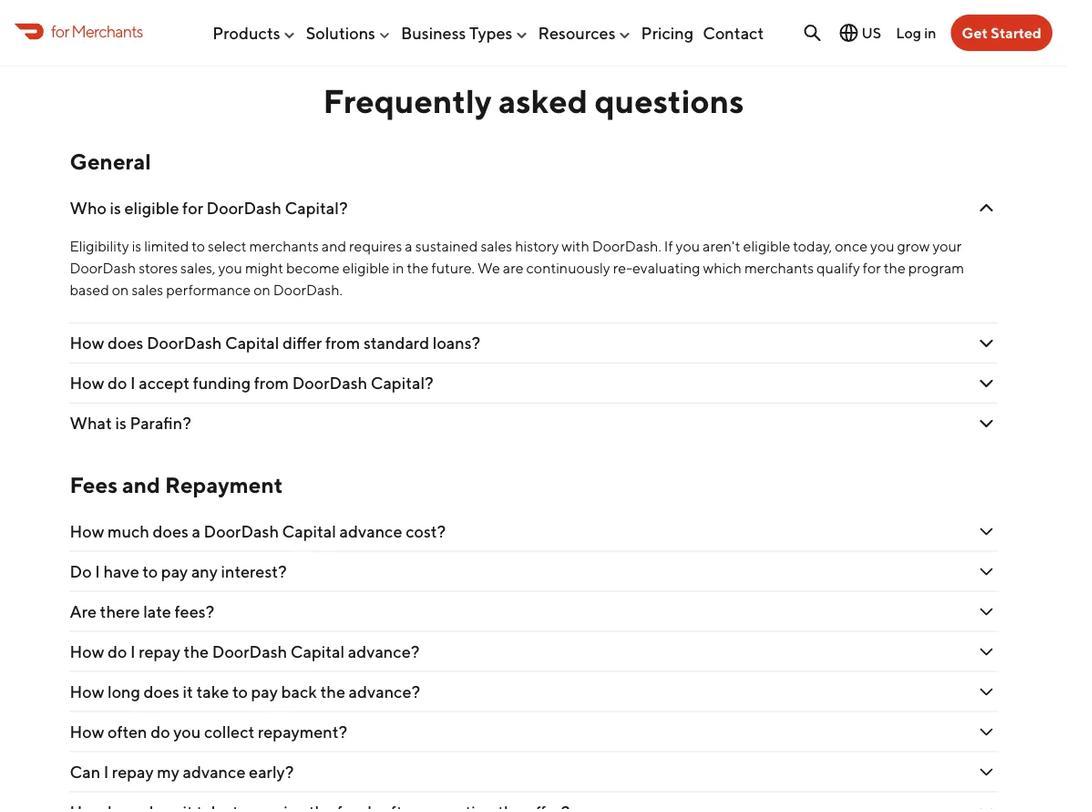 Task type: describe. For each thing, give the bounding box(es) containing it.
the left future. on the top
[[407, 260, 429, 277]]

chevron down image inside 'button'
[[976, 802, 998, 809]]

back
[[281, 682, 317, 702]]

today,
[[793, 238, 832, 255]]

might
[[245, 260, 283, 277]]

how does doordash capital differ from standard loans?
[[70, 334, 481, 353]]

to for select
[[192, 238, 205, 255]]

you right "if"
[[676, 238, 700, 255]]

2 on from the left
[[254, 282, 271, 299]]

chevron down image for capital?
[[976, 373, 998, 395]]

0 horizontal spatial eligible
[[124, 199, 179, 218]]

how much does a doordash capital advance cost?
[[70, 522, 446, 542]]

fees
[[70, 472, 118, 498]]

chevron down image for cost?
[[976, 521, 998, 543]]

which
[[703, 260, 742, 277]]

1 vertical spatial a
[[192, 522, 200, 542]]

for inside eligibility is limited to select merchants and requires a sustained sales history with doordash. if you aren't eligible today, once you grow your doordash stores sales, you might become eligible in the future. we are continuously re-evaluating which merchants qualify for the program based on sales performance on doordash.
[[863, 260, 881, 277]]

any
[[191, 562, 218, 582]]

standard
[[364, 334, 429, 353]]

solutions link
[[306, 16, 392, 50]]

asked
[[499, 82, 588, 120]]

we
[[478, 260, 500, 277]]

continuously
[[527, 260, 610, 277]]

the right back
[[320, 682, 345, 702]]

pricing
[[641, 23, 694, 43]]

i left accept
[[130, 374, 135, 393]]

how for how do i accept funding from doordash capital?
[[70, 374, 104, 393]]

from for funding
[[254, 374, 289, 393]]

it
[[183, 682, 193, 702]]

do i have to pay any interest?
[[70, 562, 287, 582]]

how do i repay the doordash capital advance?
[[70, 642, 420, 662]]

2 vertical spatial do
[[151, 722, 170, 742]]

differ
[[283, 334, 322, 353]]

you down select
[[218, 260, 242, 277]]

products link
[[213, 16, 297, 50]]

a inside eligibility is limited to select merchants and requires a sustained sales history with doordash. if you aren't eligible today, once you grow your doordash stores sales, you might become eligible in the future. we are continuously re-evaluating which merchants qualify for the program based on sales performance on doordash.
[[405, 238, 413, 255]]

solutions
[[306, 23, 375, 43]]

does for much
[[153, 522, 189, 542]]

who
[[70, 199, 107, 218]]

2 vertical spatial capital
[[291, 642, 345, 662]]

take
[[196, 682, 229, 702]]

is for limited
[[132, 238, 141, 255]]

repayment
[[165, 472, 283, 498]]

how for how does doordash capital differ from standard loans?
[[70, 334, 104, 353]]

evaluating
[[633, 260, 700, 277]]

loans?
[[433, 334, 481, 353]]

re-
[[613, 260, 633, 277]]

pricing link
[[641, 16, 694, 50]]

general
[[70, 149, 151, 175]]

questions
[[595, 82, 744, 120]]

eligibility
[[70, 238, 129, 255]]

1 vertical spatial advance
[[183, 763, 246, 782]]

chevron down image for advance?
[[976, 641, 998, 663]]

4 chevron down image from the top
[[976, 561, 998, 583]]

how long does it take to pay back the advance?
[[70, 682, 420, 702]]

can i repay my advance early?
[[70, 763, 294, 782]]

program
[[909, 260, 965, 277]]

how often do you collect repayment?
[[70, 722, 351, 742]]

business types link
[[401, 16, 529, 50]]

0 vertical spatial doordash.
[[592, 238, 662, 255]]

collect
[[204, 722, 255, 742]]

are there late fees?
[[70, 602, 218, 622]]

chevron down button
[[70, 793, 998, 809]]

contact link
[[703, 16, 764, 50]]

1 on from the left
[[112, 282, 129, 299]]

1 vertical spatial capital
[[282, 522, 336, 542]]

2 vertical spatial to
[[232, 682, 248, 702]]

doordash up interest?
[[204, 522, 279, 542]]

i up long
[[130, 642, 135, 662]]

contact
[[703, 23, 764, 43]]

merchants
[[71, 21, 143, 41]]

i right can
[[104, 763, 109, 782]]

you right 'once'
[[871, 238, 895, 255]]

chevron down image for who is eligible for doordash capital?
[[976, 198, 998, 220]]

i right 'do'
[[95, 562, 100, 582]]

performance
[[166, 282, 251, 299]]

business types
[[401, 23, 513, 43]]

and inside eligibility is limited to select merchants and requires a sustained sales history with doordash. if you aren't eligible today, once you grow your doordash stores sales, you might become eligible in the future. we are continuously re-evaluating which merchants qualify for the program based on sales performance on doordash.
[[322, 238, 346, 255]]

early?
[[249, 763, 294, 782]]

how do i accept funding from doordash capital?
[[70, 374, 434, 393]]

accept
[[139, 374, 190, 393]]

0 vertical spatial advance?
[[348, 642, 420, 662]]

there
[[100, 602, 140, 622]]

the down "grow"
[[884, 260, 906, 277]]

chevron down image for are there late fees?
[[976, 601, 998, 623]]

funding
[[193, 374, 251, 393]]

0 vertical spatial repay
[[139, 642, 180, 662]]

get started
[[962, 24, 1042, 41]]

1 vertical spatial advance?
[[349, 682, 420, 702]]

history
[[515, 238, 559, 255]]

future.
[[432, 260, 475, 277]]

for merchants
[[51, 21, 143, 41]]

have
[[103, 562, 139, 582]]

who is eligible for doordash capital?
[[70, 199, 348, 218]]

0 horizontal spatial pay
[[161, 562, 188, 582]]

0 horizontal spatial sales
[[132, 282, 163, 299]]

get
[[962, 24, 988, 41]]

eligibility is limited to select merchants and requires a sustained sales history with doordash. if you aren't eligible today, once you grow your doordash stores sales, you might become eligible in the future. we are continuously re-evaluating which merchants qualify for the program based on sales performance on doordash.
[[70, 238, 965, 299]]

much
[[108, 522, 149, 542]]

do for repay
[[108, 642, 127, 662]]

with
[[562, 238, 590, 255]]

once
[[835, 238, 868, 255]]

frequently asked questions
[[323, 82, 744, 120]]



Task type: vqa. For each thing, say whether or not it's contained in the screenshot.
any
yes



Task type: locate. For each thing, give the bounding box(es) containing it.
pay left back
[[251, 682, 278, 702]]

are
[[70, 602, 97, 622]]

doordash up select
[[206, 199, 282, 218]]

my
[[157, 763, 179, 782]]

frequently
[[323, 82, 492, 120]]

doordash. down 'become'
[[273, 282, 343, 299]]

capital up interest?
[[282, 522, 336, 542]]

1 horizontal spatial sales
[[481, 238, 512, 255]]

1 vertical spatial repay
[[112, 763, 154, 782]]

0 horizontal spatial advance
[[183, 763, 246, 782]]

2 horizontal spatial eligible
[[743, 238, 791, 255]]

to
[[192, 238, 205, 255], [142, 562, 158, 582], [232, 682, 248, 702]]

capital up the how do i accept funding from doordash capital?
[[225, 334, 279, 353]]

log in
[[896, 24, 937, 41]]

0 vertical spatial capital
[[225, 334, 279, 353]]

based
[[70, 282, 109, 299]]

resources
[[538, 23, 616, 43]]

1 vertical spatial pay
[[251, 682, 278, 702]]

is for eligible
[[110, 199, 121, 218]]

6 chevron down image from the top
[[976, 802, 998, 809]]

2 chevron down image from the top
[[976, 413, 998, 435]]

eligible up limited on the top left
[[124, 199, 179, 218]]

1 vertical spatial does
[[153, 522, 189, 542]]

pay left any
[[161, 562, 188, 582]]

0 horizontal spatial in
[[392, 260, 404, 277]]

is left limited on the top left
[[132, 238, 141, 255]]

1 horizontal spatial for
[[182, 199, 203, 218]]

on down the might at the left top of page
[[254, 282, 271, 299]]

1 vertical spatial merchants
[[745, 260, 814, 277]]

chevron down image for how long does it take to pay back the advance?
[[976, 681, 998, 703]]

6 chevron down image from the top
[[976, 722, 998, 743]]

eligible down requires
[[343, 260, 390, 277]]

and up 'become'
[[322, 238, 346, 255]]

is right the who
[[110, 199, 121, 218]]

0 vertical spatial and
[[322, 238, 346, 255]]

is for parafin?
[[115, 414, 126, 433]]

to right "have"
[[142, 562, 158, 582]]

advance down how often do you collect repayment?
[[183, 763, 246, 782]]

types
[[469, 23, 513, 43]]

does
[[108, 334, 143, 353], [153, 522, 189, 542], [144, 682, 179, 702]]

1 horizontal spatial to
[[192, 238, 205, 255]]

log
[[896, 24, 922, 41]]

0 vertical spatial from
[[325, 334, 360, 353]]

chevron down image
[[976, 333, 998, 355], [976, 373, 998, 395], [976, 521, 998, 543], [976, 561, 998, 583], [976, 641, 998, 663], [976, 722, 998, 743]]

0 horizontal spatial for
[[51, 21, 69, 41]]

1 horizontal spatial merchants
[[745, 260, 814, 277]]

capital up back
[[291, 642, 345, 662]]

if
[[664, 238, 673, 255]]

5 how from the top
[[70, 682, 104, 702]]

0 vertical spatial advance
[[340, 522, 402, 542]]

qualify
[[817, 260, 860, 277]]

in right log at the top
[[924, 24, 937, 41]]

for up limited on the top left
[[182, 199, 203, 218]]

from
[[325, 334, 360, 353], [254, 374, 289, 393]]

sustained
[[415, 238, 478, 255]]

1 vertical spatial eligible
[[743, 238, 791, 255]]

sales
[[481, 238, 512, 255], [132, 282, 163, 299]]

us
[[862, 24, 882, 41]]

and
[[322, 238, 346, 255], [122, 472, 160, 498]]

1 horizontal spatial capital?
[[371, 374, 434, 393]]

resources link
[[538, 16, 632, 50]]

1 vertical spatial is
[[132, 238, 141, 255]]

parafin?
[[130, 414, 191, 433]]

advance
[[340, 522, 402, 542], [183, 763, 246, 782]]

a right requires
[[405, 238, 413, 255]]

chevron down image for loans?
[[976, 333, 998, 355]]

cost?
[[406, 522, 446, 542]]

merchants up the might at the left top of page
[[249, 238, 319, 255]]

how for how much does a doordash capital advance cost?
[[70, 522, 104, 542]]

1 vertical spatial in
[[392, 260, 404, 277]]

pay
[[161, 562, 188, 582], [251, 682, 278, 702]]

how left long
[[70, 682, 104, 702]]

4 how from the top
[[70, 642, 104, 662]]

to inside eligibility is limited to select merchants and requires a sustained sales history with doordash. if you aren't eligible today, once you grow your doordash stores sales, you might become eligible in the future. we are continuously re-evaluating which merchants qualify for the program based on sales performance on doordash.
[[192, 238, 205, 255]]

2 vertical spatial does
[[144, 682, 179, 702]]

repay down late
[[139, 642, 180, 662]]

1 vertical spatial do
[[108, 642, 127, 662]]

merchants down today,
[[745, 260, 814, 277]]

the down fees?
[[184, 642, 209, 662]]

to right take
[[232, 682, 248, 702]]

0 horizontal spatial from
[[254, 374, 289, 393]]

1 horizontal spatial from
[[325, 334, 360, 353]]

capital? down standard
[[371, 374, 434, 393]]

1 vertical spatial from
[[254, 374, 289, 393]]

in inside eligibility is limited to select merchants and requires a sustained sales history with doordash. if you aren't eligible today, once you grow your doordash stores sales, you might become eligible in the future. we are continuously re-evaluating which merchants qualify for the program based on sales performance on doordash.
[[392, 260, 404, 277]]

3 how from the top
[[70, 522, 104, 542]]

do up what is parafin?
[[108, 374, 127, 393]]

in
[[924, 24, 937, 41], [392, 260, 404, 277]]

doordash down eligibility
[[70, 260, 136, 277]]

0 vertical spatial is
[[110, 199, 121, 218]]

repay
[[139, 642, 180, 662], [112, 763, 154, 782]]

in down requires
[[392, 260, 404, 277]]

2 horizontal spatial for
[[863, 260, 881, 277]]

from for differ
[[325, 334, 360, 353]]

6 how from the top
[[70, 722, 104, 742]]

is right what
[[115, 414, 126, 433]]

how up what
[[70, 374, 104, 393]]

1 horizontal spatial pay
[[251, 682, 278, 702]]

how for how do i repay the doordash capital advance?
[[70, 642, 104, 662]]

0 horizontal spatial a
[[192, 522, 200, 542]]

doordash up how long does it take to pay back the advance?
[[212, 642, 287, 662]]

chevron down image for what is parafin?
[[976, 413, 998, 435]]

0 horizontal spatial to
[[142, 562, 158, 582]]

doordash up accept
[[147, 334, 222, 353]]

1 horizontal spatial on
[[254, 282, 271, 299]]

1 vertical spatial and
[[122, 472, 160, 498]]

0 horizontal spatial capital?
[[285, 199, 348, 218]]

on right based
[[112, 282, 129, 299]]

does left it
[[144, 682, 179, 702]]

0 vertical spatial a
[[405, 238, 413, 255]]

the
[[407, 260, 429, 277], [884, 260, 906, 277], [184, 642, 209, 662], [320, 682, 345, 702]]

products
[[213, 23, 280, 43]]

capital?
[[285, 199, 348, 218], [371, 374, 434, 393]]

1 vertical spatial for
[[182, 199, 203, 218]]

does for long
[[144, 682, 179, 702]]

long
[[108, 682, 140, 702]]

doordash inside eligibility is limited to select merchants and requires a sustained sales history with doordash. if you aren't eligible today, once you grow your doordash stores sales, you might become eligible in the future. we are continuously re-evaluating which merchants qualify for the program based on sales performance on doordash.
[[70, 260, 136, 277]]

0 vertical spatial eligible
[[124, 199, 179, 218]]

globe line image
[[838, 22, 860, 44]]

become
[[286, 260, 340, 277]]

4 chevron down image from the top
[[976, 681, 998, 703]]

a up any
[[192, 522, 200, 542]]

does up do i have to pay any interest?
[[153, 522, 189, 542]]

and right fees
[[122, 472, 160, 498]]

how up can
[[70, 722, 104, 742]]

0 horizontal spatial merchants
[[249, 238, 319, 255]]

limited
[[144, 238, 189, 255]]

aren't
[[703, 238, 741, 255]]

how down "are"
[[70, 642, 104, 662]]

do right often
[[151, 722, 170, 742]]

for left merchants
[[51, 21, 69, 41]]

sales down stores
[[132, 282, 163, 299]]

0 vertical spatial merchants
[[249, 238, 319, 255]]

0 vertical spatial does
[[108, 334, 143, 353]]

3 chevron down image from the top
[[976, 601, 998, 623]]

1 horizontal spatial a
[[405, 238, 413, 255]]

is inside eligibility is limited to select merchants and requires a sustained sales history with doordash. if you aren't eligible today, once you grow your doordash stores sales, you might become eligible in the future. we are continuously re-evaluating which merchants qualify for the program based on sales performance on doordash.
[[132, 238, 141, 255]]

1 vertical spatial capital?
[[371, 374, 434, 393]]

eligible
[[124, 199, 179, 218], [743, 238, 791, 255], [343, 260, 390, 277]]

advance?
[[348, 642, 420, 662], [349, 682, 420, 702]]

0 vertical spatial do
[[108, 374, 127, 393]]

to up the sales,
[[192, 238, 205, 255]]

fees and repayment
[[70, 472, 283, 498]]

3 chevron down image from the top
[[976, 521, 998, 543]]

how for how often do you collect repayment?
[[70, 722, 104, 742]]

0 vertical spatial in
[[924, 24, 937, 41]]

is
[[110, 199, 121, 218], [132, 238, 141, 255], [115, 414, 126, 433]]

repay left my
[[112, 763, 154, 782]]

2 vertical spatial for
[[863, 260, 881, 277]]

business
[[401, 23, 466, 43]]

sales up the we
[[481, 238, 512, 255]]

how for how long does it take to pay back the advance?
[[70, 682, 104, 702]]

grow
[[897, 238, 930, 255]]

do for accept
[[108, 374, 127, 393]]

1 how from the top
[[70, 334, 104, 353]]

0 vertical spatial to
[[192, 238, 205, 255]]

do down there
[[108, 642, 127, 662]]

5 chevron down image from the top
[[976, 762, 998, 784]]

what
[[70, 414, 112, 433]]

from right 'differ' at the top left
[[325, 334, 360, 353]]

from down "how does doordash capital differ from standard loans?"
[[254, 374, 289, 393]]

5 chevron down image from the top
[[976, 641, 998, 663]]

you down it
[[173, 722, 201, 742]]

0 vertical spatial capital?
[[285, 199, 348, 218]]

what is parafin?
[[70, 414, 191, 433]]

1 vertical spatial to
[[142, 562, 158, 582]]

1 chevron down image from the top
[[976, 198, 998, 220]]

stores
[[139, 260, 178, 277]]

how up 'do'
[[70, 522, 104, 542]]

repayment?
[[258, 722, 348, 742]]

0 vertical spatial for
[[51, 21, 69, 41]]

for merchants link
[[15, 19, 143, 44]]

get started button
[[951, 15, 1053, 51]]

0 horizontal spatial and
[[122, 472, 160, 498]]

chevron down image
[[976, 198, 998, 220], [976, 413, 998, 435], [976, 601, 998, 623], [976, 681, 998, 703], [976, 762, 998, 784], [976, 802, 998, 809]]

to for pay
[[142, 562, 158, 582]]

2 vertical spatial eligible
[[343, 260, 390, 277]]

1 vertical spatial doordash.
[[273, 282, 343, 299]]

requires
[[349, 238, 402, 255]]

log in link
[[896, 24, 937, 41]]

capital
[[225, 334, 279, 353], [282, 522, 336, 542], [291, 642, 345, 662]]

your
[[933, 238, 962, 255]]

doordash
[[206, 199, 282, 218], [70, 260, 136, 277], [147, 334, 222, 353], [292, 374, 367, 393], [204, 522, 279, 542], [212, 642, 287, 662]]

interest?
[[221, 562, 287, 582]]

1 chevron down image from the top
[[976, 333, 998, 355]]

advance left cost?
[[340, 522, 402, 542]]

2 how from the top
[[70, 374, 104, 393]]

eligible right aren't
[[743, 238, 791, 255]]

doordash. up "re-"
[[592, 238, 662, 255]]

doordash down 'differ' at the top left
[[292, 374, 367, 393]]

select
[[208, 238, 247, 255]]

do
[[70, 562, 92, 582]]

can
[[70, 763, 100, 782]]

2 horizontal spatial to
[[232, 682, 248, 702]]

does up accept
[[108, 334, 143, 353]]

0 vertical spatial sales
[[481, 238, 512, 255]]

1 horizontal spatial and
[[322, 238, 346, 255]]

how down based
[[70, 334, 104, 353]]

1 horizontal spatial in
[[924, 24, 937, 41]]

1 vertical spatial sales
[[132, 282, 163, 299]]

chevron down image for can i repay my advance early?
[[976, 762, 998, 784]]

capital? up 'become'
[[285, 199, 348, 218]]

often
[[108, 722, 147, 742]]

late
[[143, 602, 171, 622]]

started
[[991, 24, 1042, 41]]

for down 'once'
[[863, 260, 881, 277]]

sales,
[[181, 260, 215, 277]]

are
[[503, 260, 524, 277]]

1 horizontal spatial doordash.
[[592, 238, 662, 255]]

0 horizontal spatial on
[[112, 282, 129, 299]]

1 horizontal spatial advance
[[340, 522, 402, 542]]

1 horizontal spatial eligible
[[343, 260, 390, 277]]

do
[[108, 374, 127, 393], [108, 642, 127, 662], [151, 722, 170, 742]]

doordash.
[[592, 238, 662, 255], [273, 282, 343, 299]]

2 vertical spatial is
[[115, 414, 126, 433]]

0 vertical spatial pay
[[161, 562, 188, 582]]

fees?
[[174, 602, 214, 622]]

0 horizontal spatial doordash.
[[273, 282, 343, 299]]

2 chevron down image from the top
[[976, 373, 998, 395]]



